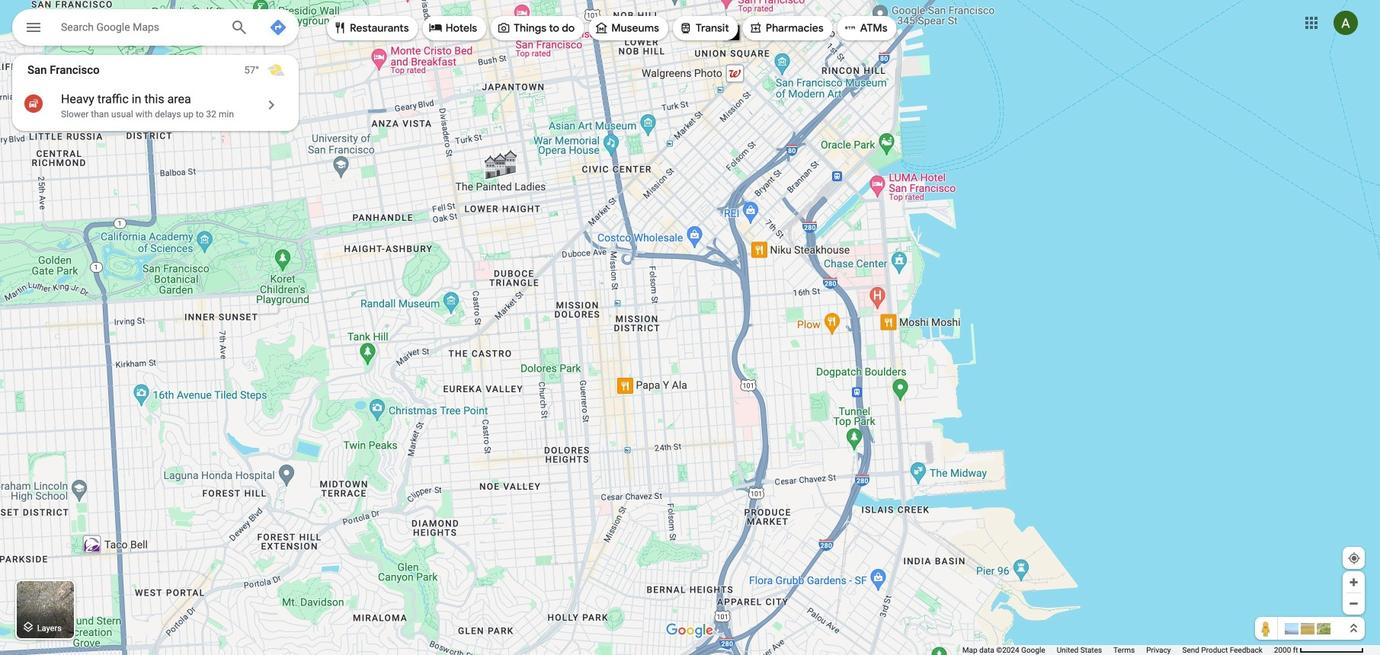 Task type: vqa. For each thing, say whether or not it's contained in the screenshot.
"Google Account: Augustus Odena  
(Augustus@Adept.Ai)" icon
yes



Task type: describe. For each thing, give the bounding box(es) containing it.
show street view coverage image
[[1255, 617, 1278, 640]]

show your location image
[[1347, 552, 1361, 565]]

zoom in image
[[1348, 577, 1360, 588]]

none search field inside google maps 'element'
[[12, 9, 299, 50]]

google maps element
[[0, 0, 1380, 655]]

Search Google Maps field
[[12, 9, 299, 50]]

san francisco weather group
[[244, 55, 299, 85]]



Task type: locate. For each thing, give the bounding box(es) containing it.
google account: augustus odena  
(augustus@adept.ai) image
[[1334, 11, 1358, 35]]

zoom out image
[[1348, 598, 1360, 610]]

none field inside 'search google maps' field
[[61, 18, 218, 36]]

san francisco region
[[12, 55, 299, 131]]

mostly cloudy image
[[267, 61, 285, 79]]

None field
[[61, 18, 218, 36]]

None search field
[[12, 9, 299, 50]]



